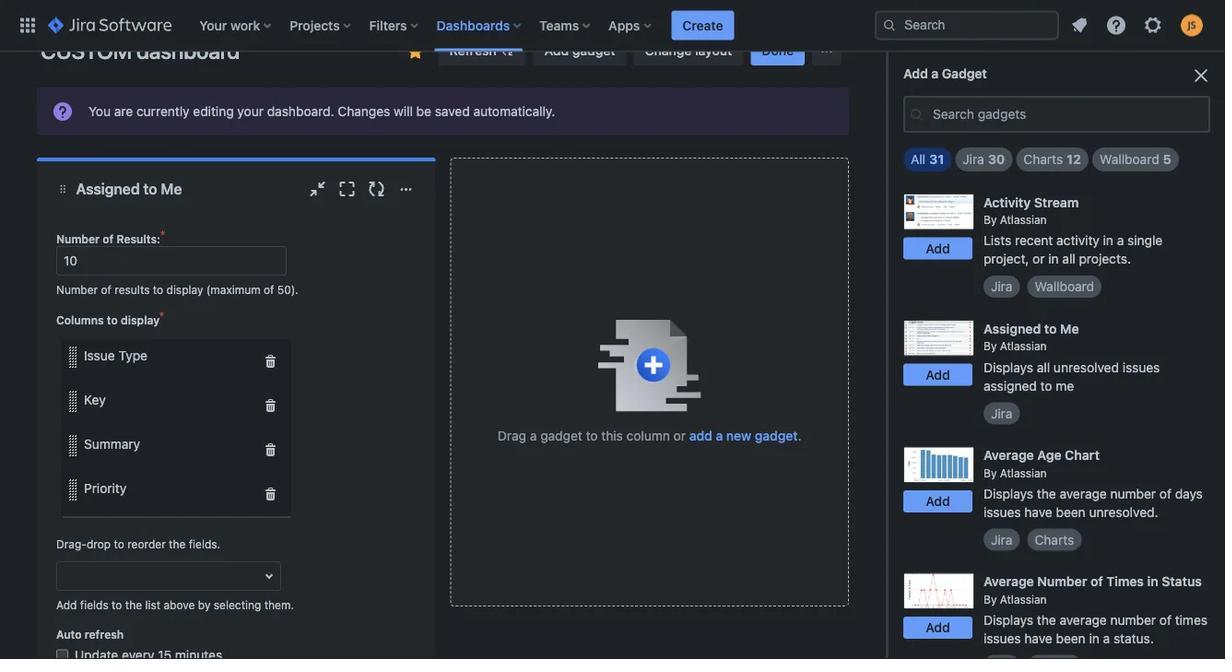 Task type: describe. For each thing, give the bounding box(es) containing it.
add gadget img image
[[598, 320, 701, 412]]

number inside average number of times in status by atlassian displays the average number of times issues have been in a status.
[[1111, 612, 1156, 627]]

column
[[627, 428, 670, 443]]

change
[[645, 43, 692, 59]]

custom dashboard
[[41, 38, 240, 64]]

in left status.
[[1089, 631, 1100, 646]]

the inside average number of times in status by atlassian displays the average number of times issues have been in a status.
[[1037, 612, 1056, 627]]

results
[[115, 284, 150, 296]]

by inside assigned to me by atlassian displays all unresolved issues assigned to me
[[984, 340, 997, 353]]

changes
[[338, 104, 390, 119]]

key
[[84, 393, 106, 408]]

been inside average number of times in status by atlassian displays the average number of times issues have been in a status.
[[1056, 631, 1086, 646]]

filters
[[369, 18, 407, 33]]

5
[[1163, 152, 1172, 167]]

have inside average age chart by atlassian displays the average number of days issues have been unresolved.
[[1025, 504, 1053, 519]]

auto
[[56, 628, 82, 641]]

drag-
[[56, 538, 87, 551]]

been inside average age chart by atlassian displays the average number of days issues have been unresolved.
[[1056, 504, 1086, 519]]

displays for displays all unresolved issues assigned to me
[[984, 359, 1034, 375]]

to left me
[[1041, 378, 1052, 393]]

average number of times in status by atlassian displays the average number of times issues have been in a status.
[[984, 574, 1208, 646]]

above
[[164, 599, 195, 612]]

chart
[[1065, 447, 1100, 463]]

add button for lists recent activity in a single project, or in all projects.
[[904, 237, 973, 260]]

columns
[[56, 314, 104, 327]]

average number of times in status image
[[904, 573, 975, 609]]

recent
[[1015, 233, 1053, 248]]

saved
[[435, 104, 470, 119]]

apps button
[[603, 11, 659, 40]]

dashboard.
[[267, 104, 334, 119]]

create
[[683, 18, 723, 33]]

a right add
[[716, 428, 723, 443]]

add gadget button
[[534, 36, 626, 66]]

fields.
[[189, 538, 220, 551]]

average inside average age chart by atlassian displays the average number of days issues have been unresolved.
[[1060, 486, 1107, 501]]

projects button
[[284, 11, 358, 40]]

change layout
[[645, 43, 732, 59]]

activity
[[1057, 233, 1100, 248]]

1 horizontal spatial display
[[166, 284, 203, 296]]

gadget right drag
[[540, 428, 582, 443]]

Search gadgets field
[[928, 98, 1209, 131]]

you are currently editing your dashboard. changes will be saved automatically.
[[89, 104, 555, 119]]

to up results:
[[143, 181, 157, 198]]

add inside button
[[545, 43, 569, 59]]

assigned
[[984, 378, 1037, 393]]

wallboard for wallboard 5
[[1100, 152, 1160, 167]]

you
[[89, 104, 111, 119]]

jira for activity
[[991, 279, 1013, 294]]

apps
[[609, 18, 640, 33]]

to left this
[[586, 428, 598, 443]]

all inside assigned to me by atlassian displays all unresolved issues assigned to me
[[1037, 359, 1050, 375]]

wallboard 5
[[1100, 152, 1172, 167]]

add gadget
[[545, 43, 615, 59]]

by
[[198, 599, 211, 612]]

change layout button
[[634, 36, 743, 66]]

all
[[911, 152, 926, 167]]

number for number of results:
[[56, 233, 100, 246]]

me for assigned to me by atlassian displays all unresolved issues assigned to me
[[1060, 321, 1079, 336]]

a right drag
[[530, 428, 537, 443]]

(maximum
[[206, 284, 261, 296]]

.
[[798, 428, 802, 443]]

add a gadget
[[904, 66, 987, 81]]

gadget
[[942, 66, 987, 81]]

refresh image
[[500, 44, 515, 59]]

in right times
[[1147, 574, 1159, 589]]

me
[[1056, 378, 1074, 393]]

number for number of results to display (maximum of 50).
[[56, 284, 98, 296]]

work
[[230, 18, 260, 33]]

31
[[929, 152, 944, 167]]

12
[[1067, 152, 1082, 167]]

add down average number of times in status image
[[926, 620, 950, 635]]

activity
[[984, 195, 1031, 210]]

summary
[[84, 437, 140, 452]]

displays inside average number of times in status by atlassian displays the average number of times issues have been in a status.
[[984, 612, 1034, 627]]

settings image
[[1142, 14, 1164, 36]]

create button
[[671, 11, 734, 40]]

unresolved
[[1054, 359, 1119, 375]]

issue
[[84, 349, 115, 364]]

teams
[[539, 18, 579, 33]]

of left 50).
[[264, 284, 274, 296]]

jira 30
[[963, 152, 1005, 167]]

dashboards button
[[431, 11, 528, 40]]

average for average age chart
[[984, 447, 1034, 463]]

your work
[[199, 18, 260, 33]]

drag a gadget to this column or add a new gadget .
[[498, 428, 802, 443]]

filters button
[[364, 11, 426, 40]]

0 horizontal spatial or
[[674, 428, 686, 443]]

number of results to display (maximum of 50).
[[56, 284, 299, 296]]

search image
[[882, 18, 897, 33]]

done link
[[751, 36, 805, 66]]

average age chart by atlassian displays the average number of days issues have been unresolved.
[[984, 447, 1203, 519]]

automatically.
[[473, 104, 555, 119]]

refresh
[[450, 43, 497, 59]]

assigned to me
[[76, 181, 182, 198]]

project,
[[984, 251, 1029, 267]]

0 horizontal spatial display
[[121, 314, 160, 327]]

of left results in the top left of the page
[[101, 284, 112, 296]]

to right fields
[[112, 599, 122, 612]]

me for assigned to me
[[161, 181, 182, 198]]

be
[[416, 104, 431, 119]]

are
[[114, 104, 133, 119]]

jira for average
[[991, 532, 1013, 547]]

more dashboard actions image
[[816, 40, 838, 62]]

30
[[988, 152, 1005, 167]]

average inside average number of times in status by atlassian displays the average number of times issues have been in a status.
[[1060, 612, 1107, 627]]

a inside activity stream by atlassian lists recent activity in a single project, or in all projects.
[[1117, 233, 1124, 248]]

will
[[394, 104, 413, 119]]

assigned to me image
[[904, 320, 975, 356]]

add fields to the list above by selecting them.
[[56, 599, 294, 612]]

refresh button
[[438, 36, 526, 66]]

atlassian inside average age chart by atlassian displays the average number of days issues have been unresolved.
[[1000, 466, 1047, 479]]



Task type: locate. For each thing, give the bounding box(es) containing it.
2 number from the top
[[1111, 612, 1156, 627]]

1 displays from the top
[[984, 359, 1034, 375]]

3 by from the top
[[984, 466, 997, 479]]

number of results:
[[56, 233, 160, 246]]

1 vertical spatial number
[[1111, 612, 1156, 627]]

star custom dashboard image
[[404, 41, 426, 63]]

2 average from the top
[[1060, 612, 1107, 627]]

add left gadget
[[904, 66, 928, 81]]

number up status.
[[1111, 612, 1156, 627]]

1 vertical spatial average
[[984, 574, 1034, 589]]

charts for charts 12
[[1024, 152, 1063, 167]]

a left gadget
[[932, 66, 939, 81]]

all up assigned
[[1037, 359, 1050, 375]]

add
[[689, 428, 713, 443]]

atlassian inside activity stream by atlassian lists recent activity in a single project, or in all projects.
[[1000, 213, 1047, 226]]

activity stream by atlassian lists recent activity in a single project, or in all projects.
[[984, 195, 1163, 267]]

atlassian inside average number of times in status by atlassian displays the average number of times issues have been in a status.
[[1000, 593, 1047, 606]]

by inside activity stream by atlassian lists recent activity in a single project, or in all projects.
[[984, 213, 997, 226]]

me up the "unresolved"
[[1060, 321, 1079, 336]]

2 displays from the top
[[984, 486, 1034, 501]]

times
[[1175, 612, 1208, 627]]

list
[[145, 599, 160, 612]]

displays inside average age chart by atlassian displays the average number of days issues have been unresolved.
[[984, 486, 1034, 501]]

charts 12
[[1024, 152, 1082, 167]]

charts down average age chart by atlassian displays the average number of days issues have been unresolved.
[[1035, 532, 1074, 547]]

1 atlassian from the top
[[1000, 213, 1047, 226]]

to up the "unresolved"
[[1044, 321, 1057, 336]]

average down chart
[[1060, 486, 1107, 501]]

of left results:
[[103, 233, 114, 246]]

add left fields
[[56, 599, 77, 612]]

number up unresolved.
[[1111, 486, 1156, 501]]

number up columns on the top of page
[[56, 284, 98, 296]]

0 horizontal spatial wallboard
[[1035, 279, 1094, 294]]

by inside average number of times in status by atlassian displays the average number of times issues have been in a status.
[[984, 593, 997, 606]]

editing
[[193, 104, 234, 119]]

assigned up assigned
[[984, 321, 1041, 336]]

of left the times
[[1160, 612, 1172, 627]]

1 vertical spatial assigned
[[984, 321, 1041, 336]]

assigned up number of results:
[[76, 181, 140, 198]]

average inside average age chart by atlassian displays the average number of days issues have been unresolved.
[[984, 447, 1034, 463]]

3 displays from the top
[[984, 612, 1034, 627]]

assigned for assigned to me by atlassian displays all unresolved issues assigned to me
[[984, 321, 1041, 336]]

to right columns on the top of page
[[107, 314, 118, 327]]

been left status.
[[1056, 631, 1086, 646]]

days
[[1175, 486, 1203, 501]]

1 average from the top
[[984, 447, 1034, 463]]

average right average number of times in status image
[[984, 574, 1034, 589]]

1 add button from the top
[[904, 237, 973, 260]]

drop
[[87, 538, 111, 551]]

a inside average number of times in status by atlassian displays the average number of times issues have been in a status.
[[1103, 631, 1110, 646]]

average left age
[[984, 447, 1034, 463]]

notifications image
[[1069, 14, 1091, 36]]

by up assigned
[[984, 340, 997, 353]]

issues
[[1123, 359, 1160, 375], [984, 504, 1021, 519], [984, 631, 1021, 646]]

1 vertical spatial issues
[[984, 504, 1021, 519]]

been
[[1056, 504, 1086, 519], [1056, 631, 1086, 646]]

add button for displays the average number of times issues have been in a status.
[[904, 617, 973, 639]]

2 been from the top
[[1056, 631, 1086, 646]]

wallboard down activity
[[1035, 279, 1094, 294]]

2 vertical spatial issues
[[984, 631, 1021, 646]]

add button for displays the average number of days issues have been unresolved.
[[904, 490, 973, 512]]

1 horizontal spatial or
[[1033, 251, 1045, 267]]

0 vertical spatial been
[[1056, 504, 1086, 519]]

of
[[103, 233, 114, 246], [101, 284, 112, 296], [264, 284, 274, 296], [1160, 486, 1172, 501], [1091, 574, 1103, 589], [1160, 612, 1172, 627]]

4 add button from the top
[[904, 617, 973, 639]]

age
[[1038, 447, 1062, 463]]

drag
[[498, 428, 527, 443]]

add button down activity stream image
[[904, 237, 973, 260]]

0 vertical spatial average
[[984, 447, 1034, 463]]

refresh
[[85, 628, 124, 641]]

0 vertical spatial number
[[1111, 486, 1156, 501]]

add down average age chart image
[[926, 493, 950, 509]]

add button for displays all unresolved issues assigned to me
[[904, 364, 973, 386]]

1 number from the top
[[1111, 486, 1156, 501]]

atlassian inside assigned to me by atlassian displays all unresolved issues assigned to me
[[1000, 340, 1047, 353]]

me inside assigned to me by atlassian displays all unresolved issues assigned to me
[[1060, 321, 1079, 336]]

have inside average number of times in status by atlassian displays the average number of times issues have been in a status.
[[1025, 631, 1053, 646]]

2 have from the top
[[1025, 631, 1053, 646]]

displays inside assigned to me by atlassian displays all unresolved issues assigned to me
[[984, 359, 1034, 375]]

all
[[1062, 251, 1076, 267], [1037, 359, 1050, 375]]

of left times
[[1091, 574, 1103, 589]]

0 horizontal spatial assigned
[[76, 181, 140, 198]]

average down times
[[1060, 612, 1107, 627]]

by right average number of times in status image
[[984, 593, 997, 606]]

dashboard
[[136, 38, 240, 64]]

issues inside assigned to me by atlassian displays all unresolved issues assigned to me
[[1123, 359, 1160, 375]]

issues inside average age chart by atlassian displays the average number of days issues have been unresolved.
[[984, 504, 1021, 519]]

auto refresh
[[56, 628, 124, 641]]

2 average from the top
[[984, 574, 1034, 589]]

2 add button from the top
[[904, 364, 973, 386]]

jira for assigned
[[991, 405, 1013, 421]]

0 vertical spatial assigned
[[76, 181, 140, 198]]

projects
[[290, 18, 340, 33]]

0 vertical spatial average
[[1060, 486, 1107, 501]]

help image
[[1105, 14, 1128, 36]]

stream
[[1034, 195, 1079, 210]]

display down results in the top left of the page
[[121, 314, 160, 327]]

0 vertical spatial display
[[166, 284, 203, 296]]

type
[[118, 349, 148, 364]]

1 vertical spatial charts
[[1035, 532, 1074, 547]]

reorder
[[127, 538, 166, 551]]

display
[[166, 284, 203, 296], [121, 314, 160, 327]]

jira software image
[[48, 14, 172, 36], [48, 14, 172, 36]]

been left unresolved.
[[1056, 504, 1086, 519]]

your work button
[[194, 11, 279, 40]]

atlassian up recent
[[1000, 213, 1047, 226]]

this
[[601, 428, 623, 443]]

0 vertical spatial charts
[[1024, 152, 1063, 167]]

atlassian up assigned
[[1000, 340, 1047, 353]]

1 by from the top
[[984, 213, 997, 226]]

number inside average age chart by atlassian displays the average number of days issues have been unresolved.
[[1111, 486, 1156, 501]]

0 vertical spatial all
[[1062, 251, 1076, 267]]

3 atlassian from the top
[[1000, 466, 1047, 479]]

assigned inside assigned to me by atlassian displays all unresolved issues assigned to me
[[984, 321, 1041, 336]]

0 vertical spatial wallboard
[[1100, 152, 1160, 167]]

gadget
[[572, 43, 615, 59], [540, 428, 582, 443], [755, 428, 798, 443]]

assigned
[[76, 181, 140, 198], [984, 321, 1041, 336]]

1 vertical spatial displays
[[984, 486, 1034, 501]]

issue type
[[84, 349, 148, 364]]

atlassian right average number of times in status image
[[1000, 593, 1047, 606]]

2 atlassian from the top
[[1000, 340, 1047, 353]]

Search field
[[875, 11, 1059, 40]]

average age chart image
[[904, 446, 975, 483]]

to right results in the top left of the page
[[153, 284, 163, 296]]

number left results:
[[56, 233, 100, 246]]

1 vertical spatial me
[[1060, 321, 1079, 336]]

add button down average number of times in status image
[[904, 617, 973, 639]]

to right drop
[[114, 538, 124, 551]]

1 vertical spatial or
[[674, 428, 686, 443]]

average for average number of times in status
[[984, 574, 1034, 589]]

projects.
[[1079, 251, 1131, 267]]

primary element
[[11, 0, 875, 51]]

4 by from the top
[[984, 593, 997, 606]]

charts left 12
[[1024, 152, 1063, 167]]

close icon image
[[1190, 65, 1212, 87]]

all 31
[[911, 152, 944, 167]]

0 vertical spatial number
[[56, 233, 100, 246]]

add down teams
[[545, 43, 569, 59]]

in
[[1103, 233, 1114, 248], [1049, 251, 1059, 267], [1147, 574, 1159, 589], [1089, 631, 1100, 646]]

0 vertical spatial me
[[161, 181, 182, 198]]

1 average from the top
[[1060, 486, 1107, 501]]

me down currently
[[161, 181, 182, 198]]

add button down average age chart image
[[904, 490, 973, 512]]

gadget down the teams popup button
[[572, 43, 615, 59]]

add down activity stream image
[[926, 241, 950, 256]]

maximize assigned to me image
[[336, 178, 358, 201]]

dashboards
[[437, 18, 510, 33]]

average inside average number of times in status by atlassian displays the average number of times issues have been in a status.
[[984, 574, 1034, 589]]

0 vertical spatial or
[[1033, 251, 1045, 267]]

new
[[726, 428, 752, 443]]

assigned for assigned to me
[[76, 181, 140, 198]]

done
[[762, 43, 794, 59]]

1 been from the top
[[1056, 504, 1086, 519]]

me
[[161, 181, 182, 198], [1060, 321, 1079, 336]]

1 vertical spatial average
[[1060, 612, 1107, 627]]

1 vertical spatial number
[[56, 284, 98, 296]]

1 horizontal spatial all
[[1062, 251, 1076, 267]]

drag-drop to reorder the fields.
[[56, 538, 220, 551]]

add a new gadget button
[[689, 427, 798, 445]]

Auto refresh checkbox
[[56, 647, 68, 659]]

0 vertical spatial displays
[[984, 359, 1034, 375]]

wallboard
[[1100, 152, 1160, 167], [1035, 279, 1094, 294]]

displays for displays the average number of days issues have been unresolved.
[[984, 486, 1034, 501]]

your
[[199, 18, 227, 33]]

in down recent
[[1049, 251, 1059, 267]]

single
[[1128, 233, 1163, 248]]

activity stream image
[[904, 194, 975, 230]]

status
[[1162, 574, 1202, 589]]

refresh assigned to me image
[[366, 178, 388, 201]]

0 vertical spatial issues
[[1123, 359, 1160, 375]]

wallboard left 5
[[1100, 152, 1160, 167]]

your
[[237, 104, 264, 119]]

of left days
[[1160, 486, 1172, 501]]

add down assigned to me image
[[926, 367, 950, 382]]

1 vertical spatial been
[[1056, 631, 1086, 646]]

assigned to me by atlassian displays all unresolved issues assigned to me
[[984, 321, 1160, 393]]

1 have from the top
[[1025, 504, 1053, 519]]

by right average age chart image
[[984, 466, 997, 479]]

add button down assigned to me image
[[904, 364, 973, 386]]

2 by from the top
[[984, 340, 997, 353]]

1 horizontal spatial me
[[1060, 321, 1079, 336]]

or inside activity stream by atlassian lists recent activity in a single project, or in all projects.
[[1033, 251, 1045, 267]]

more actions for assigned to me gadget image
[[395, 178, 417, 201]]

the inside average age chart by atlassian displays the average number of days issues have been unresolved.
[[1037, 486, 1056, 501]]

of inside average age chart by atlassian displays the average number of days issues have been unresolved.
[[1160, 486, 1172, 501]]

atlassian down age
[[1000, 466, 1047, 479]]

by inside average age chart by atlassian displays the average number of days issues have been unresolved.
[[984, 466, 997, 479]]

layout
[[695, 43, 732, 59]]

priority
[[84, 481, 127, 496]]

in up projects.
[[1103, 233, 1114, 248]]

appswitcher icon image
[[17, 14, 39, 36]]

charts
[[1024, 152, 1063, 167], [1035, 532, 1074, 547]]

unresolved.
[[1089, 504, 1158, 519]]

1 horizontal spatial assigned
[[984, 321, 1041, 336]]

banner containing your work
[[0, 0, 1225, 52]]

issues inside average number of times in status by atlassian displays the average number of times issues have been in a status.
[[984, 631, 1021, 646]]

1 vertical spatial all
[[1037, 359, 1050, 375]]

banner
[[0, 0, 1225, 52]]

charts for charts
[[1035, 532, 1074, 547]]

a up projects.
[[1117, 233, 1124, 248]]

number left times
[[1038, 574, 1087, 589]]

average
[[984, 447, 1034, 463], [984, 574, 1034, 589]]

1 vertical spatial display
[[121, 314, 160, 327]]

minimize assigned to me image
[[307, 178, 329, 201]]

3 add button from the top
[[904, 490, 973, 512]]

your profile and settings image
[[1181, 14, 1203, 36]]

0 horizontal spatial me
[[161, 181, 182, 198]]

a left status.
[[1103, 631, 1110, 646]]

times
[[1107, 574, 1144, 589]]

2 vertical spatial number
[[1038, 574, 1087, 589]]

gadget right new
[[755, 428, 798, 443]]

add button
[[904, 237, 973, 260], [904, 364, 973, 386], [904, 490, 973, 512], [904, 617, 973, 639]]

lists
[[984, 233, 1012, 248]]

1 vertical spatial wallboard
[[1035, 279, 1094, 294]]

custom
[[41, 38, 132, 64]]

atlassian
[[1000, 213, 1047, 226], [1000, 340, 1047, 353], [1000, 466, 1047, 479], [1000, 593, 1047, 606]]

or
[[1033, 251, 1045, 267], [674, 428, 686, 443]]

currently
[[136, 104, 190, 119]]

them.
[[264, 599, 294, 612]]

all down activity
[[1062, 251, 1076, 267]]

columns to display
[[56, 314, 160, 327]]

None text field
[[56, 247, 287, 276]]

by up the lists
[[984, 213, 997, 226]]

all inside activity stream by atlassian lists recent activity in a single project, or in all projects.
[[1062, 251, 1076, 267]]

2 vertical spatial displays
[[984, 612, 1034, 627]]

gadget inside button
[[572, 43, 615, 59]]

results:
[[117, 233, 160, 246]]

1 vertical spatial have
[[1025, 631, 1053, 646]]

50).
[[277, 284, 299, 296]]

teams button
[[534, 11, 598, 40]]

None text field
[[56, 562, 281, 591]]

0 vertical spatial have
[[1025, 504, 1053, 519]]

or left add
[[674, 428, 686, 443]]

average
[[1060, 486, 1107, 501], [1060, 612, 1107, 627]]

or down recent
[[1033, 251, 1045, 267]]

number inside average number of times in status by atlassian displays the average number of times issues have been in a status.
[[1038, 574, 1087, 589]]

a
[[932, 66, 939, 81], [1117, 233, 1124, 248], [530, 428, 537, 443], [716, 428, 723, 443], [1103, 631, 1110, 646]]

display left the (maximum
[[166, 284, 203, 296]]

4 atlassian from the top
[[1000, 593, 1047, 606]]

wallboard for wallboard
[[1035, 279, 1094, 294]]

1 horizontal spatial wallboard
[[1100, 152, 1160, 167]]

0 horizontal spatial all
[[1037, 359, 1050, 375]]



Task type: vqa. For each thing, say whether or not it's contained in the screenshot.
dashboard
yes



